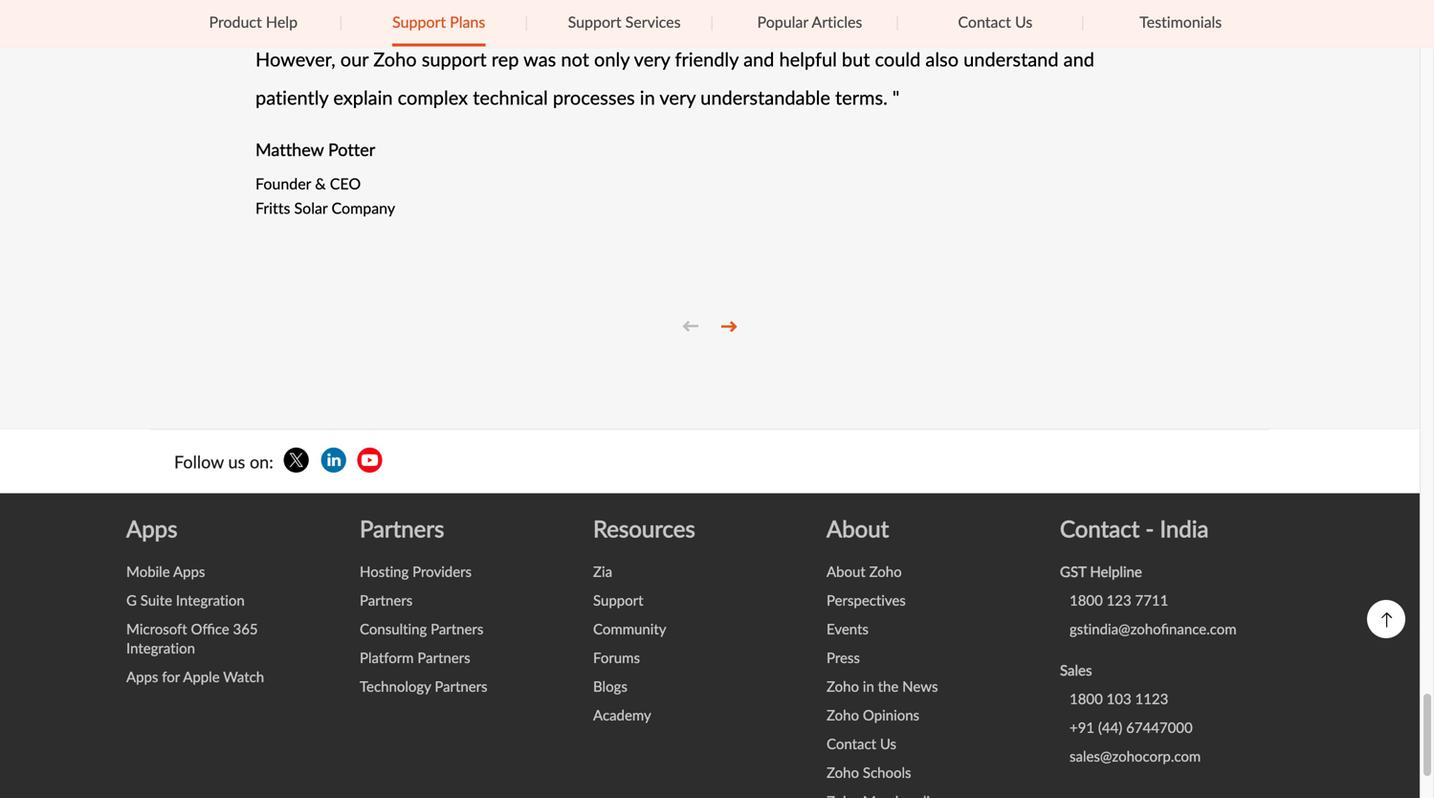 Task type: vqa. For each thing, say whether or not it's contained in the screenshot.
G on the left of page
yes



Task type: locate. For each thing, give the bounding box(es) containing it.
support left services
[[568, 11, 622, 32]]

fritts
[[256, 197, 290, 218]]

sales@zohocorp.com link
[[1070, 742, 1201, 771]]

1 vertical spatial contact us link
[[827, 730, 897, 758]]

1800
[[1070, 590, 1103, 610], [1070, 689, 1103, 709]]

sales link
[[1061, 656, 1093, 685]]

support for support plans
[[392, 11, 446, 32]]

contact us link
[[958, 0, 1033, 44], [827, 730, 897, 758]]

1800 down gst
[[1070, 590, 1103, 610]]

gst helpline 1800 123 7711 gstindia@zohofinance.com
[[1061, 562, 1237, 639]]

1 1800 from the top
[[1070, 590, 1103, 610]]

integration up for
[[126, 638, 195, 658]]

press
[[827, 648, 860, 667]]

support link
[[593, 586, 644, 615]]

community
[[593, 619, 667, 639]]

1 about from the top
[[827, 513, 889, 544]]

microsoft
[[126, 619, 187, 639]]

gst helpline link
[[1061, 557, 1143, 586]]

zoho left in
[[827, 677, 860, 696]]

help
[[266, 11, 298, 32]]

1 horizontal spatial contact
[[958, 11, 1012, 32]]

0 horizontal spatial us
[[880, 734, 897, 754]]

apps up g suite integration link
[[173, 562, 205, 581]]

about
[[827, 513, 889, 544], [827, 562, 866, 581]]

for
[[162, 667, 180, 687]]

apps
[[126, 513, 178, 544], [173, 562, 205, 581], [126, 667, 158, 687]]

partners up platform partners link at bottom left
[[431, 619, 484, 639]]

apps left for
[[126, 667, 158, 687]]

support plans link
[[392, 0, 486, 47]]

about inside about zoho perspectives events press zoho in the news zoho opinions contact us zoho schools
[[827, 562, 866, 581]]

schools
[[863, 763, 912, 782]]

0 vertical spatial us
[[1015, 11, 1033, 32]]

product help
[[209, 11, 298, 32]]

events link
[[827, 615, 869, 644]]

follow us on:
[[174, 450, 273, 474]]

1 vertical spatial about
[[827, 562, 866, 581]]

academy
[[593, 705, 652, 725]]

contact
[[958, 11, 1012, 32], [1061, 513, 1140, 544], [827, 734, 877, 754]]

0 vertical spatial 1800
[[1070, 590, 1103, 610]]

blogs
[[593, 677, 628, 696]]

0 vertical spatial about
[[827, 513, 889, 544]]

popular
[[758, 11, 809, 32]]

1800 123 7711 link
[[1070, 586, 1169, 615]]

consulting partners link
[[360, 615, 484, 644]]

integration up office
[[176, 590, 245, 610]]

+91 (44) 67447000 link
[[1070, 713, 1193, 742]]

0 vertical spatial apps
[[126, 513, 178, 544]]

technology partners link
[[360, 672, 488, 701]]

us
[[228, 450, 245, 474]]

support left plans
[[392, 11, 446, 32]]

integration
[[176, 590, 245, 610], [126, 638, 195, 658]]

partners up technology partners link
[[418, 648, 471, 667]]

2 vertical spatial contact
[[827, 734, 877, 754]]

perspectives link
[[827, 586, 906, 615]]

testimonials
[[1140, 11, 1222, 32]]

zoho up perspectives
[[870, 562, 902, 581]]

0 horizontal spatial contact
[[827, 734, 877, 754]]

partners down hosting
[[360, 590, 413, 610]]

contact - india
[[1061, 513, 1209, 544]]

events
[[827, 619, 869, 639]]

support
[[392, 11, 446, 32], [568, 11, 622, 32], [593, 590, 644, 610]]

1 vertical spatial contact
[[1061, 513, 1140, 544]]

founder
[[256, 173, 311, 194]]

zoho opinions link
[[827, 701, 920, 730]]

partners
[[360, 513, 444, 544], [360, 590, 413, 610], [431, 619, 484, 639], [418, 648, 471, 667], [435, 677, 488, 696]]

blogs link
[[593, 672, 628, 701]]

partners link
[[360, 586, 413, 615]]

gstindia@zohofinance.com link
[[1070, 615, 1237, 644]]

apps up 'mobile'
[[126, 513, 178, 544]]

2 about from the top
[[827, 562, 866, 581]]

2 horizontal spatial contact
[[1061, 513, 1140, 544]]

1 horizontal spatial contact us link
[[958, 0, 1033, 44]]

0 horizontal spatial contact us link
[[827, 730, 897, 758]]

1800 up the +91
[[1070, 689, 1103, 709]]

1 vertical spatial integration
[[126, 638, 195, 658]]

about up perspectives
[[827, 562, 866, 581]]

about zoho perspectives events press zoho in the news zoho opinions contact us zoho schools
[[827, 562, 938, 782]]

(44)
[[1099, 718, 1123, 737]]

platform partners link
[[360, 644, 471, 672]]

0 vertical spatial contact us link
[[958, 0, 1033, 44]]

company
[[332, 197, 395, 218]]

&
[[315, 173, 326, 194]]

about for about zoho perspectives events press zoho in the news zoho opinions contact us zoho schools
[[827, 562, 866, 581]]

support up community
[[593, 590, 644, 610]]

sales 1800 103 1123 +91 (44) 67447000 sales@zohocorp.com
[[1061, 660, 1201, 766]]

g suite integration link
[[126, 586, 245, 615]]

2 1800 from the top
[[1070, 689, 1103, 709]]

7711
[[1136, 590, 1169, 610]]

1 vertical spatial us
[[880, 734, 897, 754]]

support inside zia support community forums blogs academy
[[593, 590, 644, 610]]

1800 103 1123 link
[[1070, 685, 1169, 713]]

0 vertical spatial contact
[[958, 11, 1012, 32]]

1 vertical spatial 1800
[[1070, 689, 1103, 709]]

zoho schools link
[[827, 758, 912, 787]]

0 vertical spatial integration
[[176, 590, 245, 610]]

india
[[1160, 513, 1209, 544]]

microsoft office 365 integration link
[[126, 615, 322, 663]]

solar
[[294, 197, 328, 218]]

about up "about zoho" link
[[827, 513, 889, 544]]

office
[[191, 619, 229, 639]]



Task type: describe. For each thing, give the bounding box(es) containing it.
hosting providers partners consulting partners platform partners technology partners
[[360, 562, 488, 696]]

academy link
[[593, 701, 652, 730]]

zia link
[[593, 557, 613, 586]]

apple
[[183, 667, 220, 687]]

contact inside about zoho perspectives events press zoho in the news zoho opinions contact us zoho schools
[[827, 734, 877, 754]]

helpline
[[1091, 562, 1143, 581]]

1123
[[1136, 689, 1169, 709]]

+91
[[1070, 718, 1095, 737]]

1 horizontal spatial us
[[1015, 11, 1033, 32]]

testimonials link
[[1140, 0, 1222, 44]]

consulting
[[360, 619, 427, 639]]

g
[[126, 590, 137, 610]]

zoho left schools
[[827, 763, 860, 782]]

support services
[[568, 11, 681, 32]]

partners up hosting providers 'link'
[[360, 513, 444, 544]]

product help link
[[209, 0, 298, 44]]

forums link
[[593, 644, 640, 672]]

-
[[1146, 513, 1155, 544]]

gstindia@zohofinance.com
[[1070, 619, 1237, 639]]

on:
[[250, 450, 273, 474]]

technology
[[360, 677, 431, 696]]

gst
[[1061, 562, 1087, 581]]

1 vertical spatial apps
[[173, 562, 205, 581]]

press link
[[827, 644, 860, 672]]

contact us
[[958, 11, 1033, 32]]

hosting providers link
[[360, 557, 472, 586]]

resources
[[593, 513, 696, 544]]

support services link
[[568, 0, 681, 44]]

contact for contact - india
[[1061, 513, 1140, 544]]

follow
[[174, 450, 224, 474]]

67447000
[[1127, 718, 1193, 737]]

support for support services
[[568, 11, 622, 32]]

opinions
[[863, 705, 920, 725]]

zoho left opinions
[[827, 705, 860, 725]]

about zoho link
[[827, 557, 902, 586]]

popular articles link
[[758, 0, 863, 44]]

2 vertical spatial apps
[[126, 667, 158, 687]]

the
[[878, 677, 899, 696]]

us inside about zoho perspectives events press zoho in the news zoho opinions contact us zoho schools
[[880, 734, 897, 754]]

mobile apps link
[[126, 557, 205, 586]]

providers
[[413, 562, 472, 581]]

contact for contact us
[[958, 11, 1012, 32]]

hosting
[[360, 562, 409, 581]]

103
[[1107, 689, 1132, 709]]

matthew
[[256, 138, 324, 161]]

watch
[[223, 667, 264, 687]]

matthew potter
[[256, 138, 375, 161]]

news
[[903, 677, 938, 696]]

perspectives
[[827, 590, 906, 610]]

mobile apps g suite integration microsoft office 365 integration apps for apple watch
[[126, 562, 264, 687]]

sales
[[1061, 660, 1093, 680]]

apps for apple watch link
[[126, 663, 264, 691]]

in
[[863, 677, 875, 696]]

forums
[[593, 648, 640, 667]]

about for about
[[827, 513, 889, 544]]

zia
[[593, 562, 613, 581]]

zoho in the news link
[[827, 672, 938, 701]]

popular articles
[[758, 11, 863, 32]]

support plans
[[392, 11, 486, 32]]

sales@zohocorp.com
[[1070, 746, 1201, 766]]

mobile
[[126, 562, 170, 581]]

founder & ceo fritts solar company
[[256, 173, 395, 218]]

123
[[1107, 590, 1132, 610]]

platform
[[360, 648, 414, 667]]

plans
[[450, 11, 486, 32]]

articles
[[812, 11, 863, 32]]

ceo
[[330, 173, 361, 194]]

partners down platform partners link at bottom left
[[435, 677, 488, 696]]

product
[[209, 11, 262, 32]]

zia support community forums blogs academy
[[593, 562, 667, 725]]

potter
[[328, 138, 375, 161]]

1800 inside sales 1800 103 1123 +91 (44) 67447000 sales@zohocorp.com
[[1070, 689, 1103, 709]]

1800 inside gst helpline 1800 123 7711 gstindia@zohofinance.com
[[1070, 590, 1103, 610]]

suite
[[140, 590, 172, 610]]

365
[[233, 619, 258, 639]]

community link
[[593, 615, 667, 644]]



